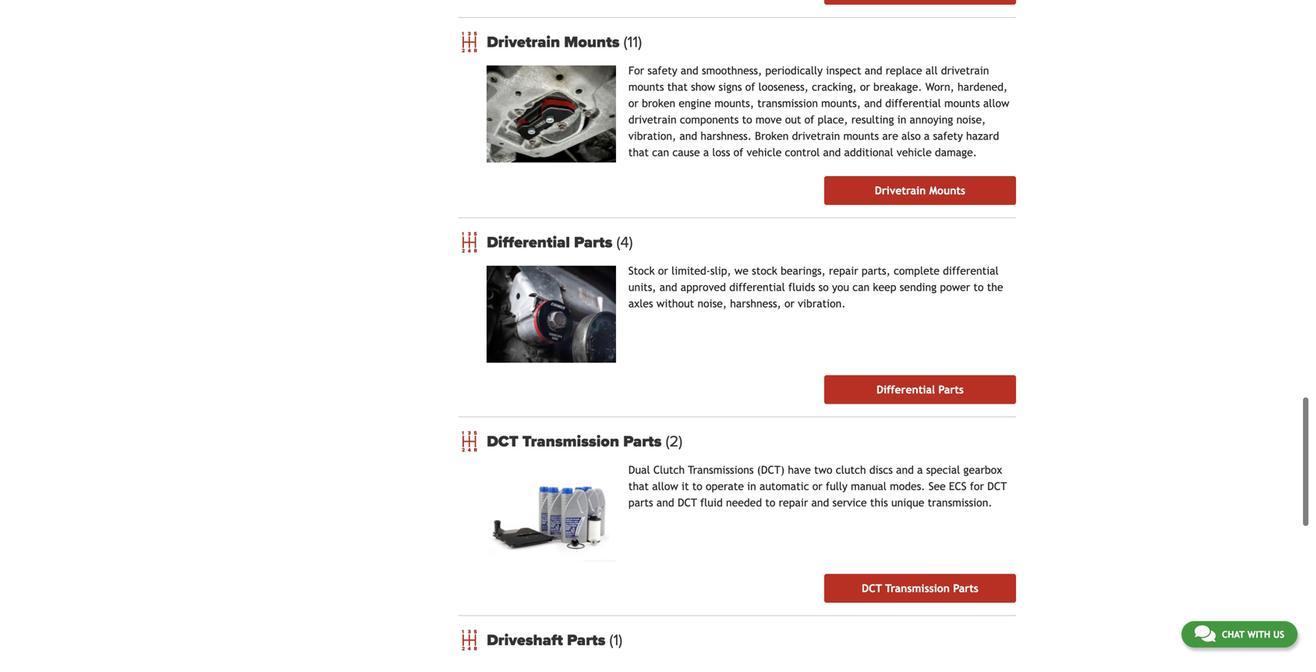 Task type: vqa. For each thing, say whether or not it's contained in the screenshot.
THE OUT
yes



Task type: locate. For each thing, give the bounding box(es) containing it.
or
[[860, 81, 870, 93], [628, 97, 639, 109], [658, 265, 668, 277], [785, 297, 795, 310], [812, 480, 822, 493]]

mounts
[[628, 81, 664, 93], [944, 97, 980, 109], [843, 130, 879, 142]]

0 vertical spatial noise,
[[956, 113, 986, 126]]

0 vertical spatial dct transmission parts
[[487, 432, 666, 451]]

unique
[[891, 497, 924, 509]]

differential
[[487, 233, 570, 252], [876, 384, 935, 396]]

1 horizontal spatial mounts
[[929, 184, 965, 197]]

0 vertical spatial differential parts link
[[487, 233, 1016, 252]]

differential for the top differential parts link
[[487, 233, 570, 252]]

dct transmission parts thumbnail image image
[[487, 465, 616, 562]]

that up engine
[[667, 81, 688, 93]]

1 vertical spatial dct transmission parts
[[862, 583, 979, 595]]

1 vertical spatial in
[[747, 480, 756, 493]]

for safety and smoothness, periodically inspect and replace all drivetrain mounts that show signs of looseness, cracking, or breakage. worn, hardened, or broken engine mounts, transmission mounts, and differential mounts allow drivetrain components to move out of place, resulting in annoying noise, vibration, and harshness. broken drivetrain mounts are also a safety hazard that can cause a loss of vehicle control and additional vehicle damage.
[[628, 64, 1009, 159]]

drivetrain mounts link
[[487, 33, 1016, 51], [824, 176, 1016, 205]]

1 horizontal spatial drivetrain mounts
[[875, 184, 965, 197]]

0 vertical spatial drivetrain mounts link
[[487, 33, 1016, 51]]

it
[[682, 480, 689, 493]]

0 horizontal spatial differential parts
[[487, 233, 616, 252]]

breakage.
[[873, 81, 922, 93]]

1 horizontal spatial in
[[897, 113, 906, 126]]

drivetrain mounts for the top the drivetrain mounts link
[[487, 33, 624, 51]]

differential down 'breakage.' in the top of the page
[[885, 97, 941, 109]]

1 horizontal spatial safety
[[933, 130, 963, 142]]

drivetrain mounts link down damage.
[[824, 176, 1016, 205]]

0 vertical spatial dct transmission parts link
[[487, 432, 1016, 451]]

to left move
[[742, 113, 752, 126]]

complete
[[894, 265, 940, 277]]

that down "dual"
[[628, 480, 649, 493]]

2 horizontal spatial differential
[[943, 265, 999, 277]]

0 horizontal spatial of
[[733, 146, 743, 159]]

1 vertical spatial differential parts
[[876, 384, 964, 396]]

and up modes.
[[896, 464, 914, 476]]

mounts, down signs
[[714, 97, 754, 109]]

1 horizontal spatial differential
[[885, 97, 941, 109]]

allow down "clutch"
[[652, 480, 678, 493]]

mounts, down cracking,
[[821, 97, 861, 109]]

signs
[[719, 81, 742, 93]]

all
[[926, 64, 938, 77]]

special
[[926, 464, 960, 476]]

power
[[940, 281, 970, 293]]

repair down automatic
[[779, 497, 808, 509]]

driveshaft parts
[[487, 631, 609, 650]]

dual clutch transmissions (dct) have two clutch discs and a special gearbox that allow it to operate in automatic or fully manual modes. see ecs for dct parts and dct fluid needed to repair and service this unique transmission.
[[628, 464, 1007, 509]]

differential up power
[[943, 265, 999, 277]]

components
[[680, 113, 739, 126]]

and up without
[[660, 281, 677, 293]]

of right signs
[[745, 81, 755, 93]]

0 horizontal spatial mounts,
[[714, 97, 754, 109]]

and up 'breakage.' in the top of the page
[[865, 64, 882, 77]]

0 horizontal spatial differential
[[487, 233, 570, 252]]

two
[[814, 464, 833, 476]]

1 horizontal spatial differential
[[876, 384, 935, 396]]

0 vertical spatial differential
[[487, 233, 570, 252]]

differential parts thumbnail image image
[[487, 266, 616, 363]]

for
[[970, 480, 984, 493]]

0 vertical spatial mounts
[[564, 33, 620, 51]]

driveshaft parts link
[[487, 631, 1016, 650]]

stock or limited-slip, we stock bearings, repair parts, complete differential units, and approved differential fluids so you can keep sending power to the axles without noise, harshness, or vibration.
[[628, 265, 1003, 310]]

1 horizontal spatial of
[[745, 81, 755, 93]]

vibration.
[[798, 297, 846, 310]]

can right you
[[853, 281, 870, 293]]

0 vertical spatial in
[[897, 113, 906, 126]]

1 horizontal spatial mounts,
[[821, 97, 861, 109]]

or inside dual clutch transmissions (dct) have two clutch discs and a special gearbox that allow it to operate in automatic or fully manual modes. see ecs for dct parts and dct fluid needed to repair and service this unique transmission.
[[812, 480, 822, 493]]

vehicle down broken
[[747, 146, 782, 159]]

of
[[745, 81, 755, 93], [804, 113, 814, 126], [733, 146, 743, 159]]

drivetrain mounts down damage.
[[875, 184, 965, 197]]

can down 'vibration,'
[[652, 146, 669, 159]]

in up needed
[[747, 480, 756, 493]]

2 horizontal spatial mounts
[[944, 97, 980, 109]]

0 horizontal spatial repair
[[779, 497, 808, 509]]

differential parts
[[487, 233, 616, 252], [876, 384, 964, 396]]

dct transmission parts link
[[487, 432, 1016, 451], [824, 575, 1016, 603]]

transmissions
[[688, 464, 754, 476]]

units,
[[628, 281, 656, 293]]

drivetrain mounts inside the drivetrain mounts link
[[875, 184, 965, 197]]

a left loss
[[703, 146, 709, 159]]

parts for differential parts link to the bottom
[[938, 384, 964, 396]]

drivetrain up hardened,
[[941, 64, 989, 77]]

1 vertical spatial mounts
[[944, 97, 980, 109]]

2 vertical spatial differential
[[729, 281, 785, 293]]

broken
[[755, 130, 789, 142]]

show
[[691, 81, 715, 93]]

0 horizontal spatial noise,
[[698, 297, 727, 310]]

2 horizontal spatial of
[[804, 113, 814, 126]]

safety right for
[[648, 64, 677, 77]]

0 horizontal spatial vehicle
[[747, 146, 782, 159]]

engine
[[679, 97, 711, 109]]

0 vertical spatial drivetrain mounts
[[487, 33, 624, 51]]

2 vertical spatial that
[[628, 480, 649, 493]]

1 vertical spatial safety
[[933, 130, 963, 142]]

can inside stock or limited-slip, we stock bearings, repair parts, complete differential units, and approved differential fluids so you can keep sending power to the axles without noise, harshness, or vibration.
[[853, 281, 870, 293]]

0 vertical spatial transmission
[[522, 432, 619, 451]]

additional
[[844, 146, 893, 159]]

cause
[[672, 146, 700, 159]]

or down two
[[812, 480, 822, 493]]

1 horizontal spatial transmission
[[885, 583, 950, 595]]

drivetrain mounts link up smoothness,
[[487, 33, 1016, 51]]

vehicle
[[747, 146, 782, 159], [897, 146, 932, 159]]

repair up you
[[829, 265, 858, 277]]

noise, inside for safety and smoothness, periodically inspect and replace all drivetrain mounts that show signs of looseness, cracking, or breakage. worn, hardened, or broken engine mounts, transmission mounts, and differential mounts allow drivetrain components to move out of place, resulting in annoying noise, vibration, and harshness. broken drivetrain mounts are also a safety hazard that can cause a loss of vehicle control and additional vehicle damage.
[[956, 113, 986, 126]]

0 vertical spatial allow
[[983, 97, 1009, 109]]

repair
[[829, 265, 858, 277], [779, 497, 808, 509]]

fluid
[[700, 497, 723, 509]]

safety up damage.
[[933, 130, 963, 142]]

or right stock
[[658, 265, 668, 277]]

broken
[[642, 97, 675, 109]]

limited-
[[671, 265, 710, 277]]

without
[[657, 297, 694, 310]]

2 vertical spatial drivetrain
[[792, 130, 840, 142]]

in up also at the right of page
[[897, 113, 906, 126]]

dct transmission parts
[[487, 432, 666, 451], [862, 583, 979, 595]]

1 vertical spatial drivetrain mounts link
[[824, 176, 1016, 205]]

drivetrain mounts up drivetrain mounts thumbnail image
[[487, 33, 624, 51]]

1 horizontal spatial drivetrain
[[792, 130, 840, 142]]

2 vertical spatial a
[[917, 464, 923, 476]]

1 horizontal spatial drivetrain
[[875, 184, 926, 197]]

2 vertical spatial of
[[733, 146, 743, 159]]

automatic
[[760, 480, 809, 493]]

1 horizontal spatial mounts
[[843, 130, 879, 142]]

1 vertical spatial can
[[853, 281, 870, 293]]

that down 'vibration,'
[[628, 146, 649, 159]]

hazard
[[966, 130, 999, 142]]

drivetrain up drivetrain mounts thumbnail image
[[487, 33, 560, 51]]

service
[[832, 497, 867, 509]]

modes.
[[890, 480, 925, 493]]

a up modes.
[[917, 464, 923, 476]]

so
[[818, 281, 829, 293]]

0 vertical spatial safety
[[648, 64, 677, 77]]

of right loss
[[733, 146, 743, 159]]

noise, up hazard
[[956, 113, 986, 126]]

or down fluids
[[785, 297, 795, 310]]

0 vertical spatial a
[[924, 130, 930, 142]]

1 vertical spatial that
[[628, 146, 649, 159]]

ecs
[[949, 480, 967, 493]]

that
[[667, 81, 688, 93], [628, 146, 649, 159], [628, 480, 649, 493]]

1 horizontal spatial repair
[[829, 265, 858, 277]]

allow down hardened,
[[983, 97, 1009, 109]]

0 horizontal spatial drivetrain
[[487, 33, 560, 51]]

0 vertical spatial drivetrain
[[941, 64, 989, 77]]

mounts up additional at the right
[[843, 130, 879, 142]]

drivetrain down additional at the right
[[875, 184, 926, 197]]

0 horizontal spatial in
[[747, 480, 756, 493]]

driveshaft
[[487, 631, 563, 650]]

allow inside dual clutch transmissions (dct) have two clutch discs and a special gearbox that allow it to operate in automatic or fully manual modes. see ecs for dct parts and dct fluid needed to repair and service this unique transmission.
[[652, 480, 678, 493]]

1 vertical spatial drivetrain
[[628, 113, 677, 126]]

differential up the harshness,
[[729, 281, 785, 293]]

1 horizontal spatial vehicle
[[897, 146, 932, 159]]

0 vertical spatial mounts
[[628, 81, 664, 93]]

harshness.
[[701, 130, 752, 142]]

vibration,
[[628, 130, 676, 142]]

mounts down hardened,
[[944, 97, 980, 109]]

vehicle down also at the right of page
[[897, 146, 932, 159]]

1 horizontal spatial can
[[853, 281, 870, 293]]

see
[[929, 480, 946, 493]]

place,
[[818, 113, 848, 126]]

2 horizontal spatial a
[[924, 130, 930, 142]]

and inside stock or limited-slip, we stock bearings, repair parts, complete differential units, and approved differential fluids so you can keep sending power to the axles without noise, harshness, or vibration.
[[660, 281, 677, 293]]

1 vertical spatial mounts
[[929, 184, 965, 197]]

differential for differential parts link to the bottom
[[876, 384, 935, 396]]

1 vertical spatial drivetrain mounts
[[875, 184, 965, 197]]

the
[[987, 281, 1003, 293]]

noise,
[[956, 113, 986, 126], [698, 297, 727, 310]]

0 vertical spatial drivetrain
[[487, 33, 560, 51]]

1 horizontal spatial dct transmission parts
[[862, 583, 979, 595]]

drivetrain up 'vibration,'
[[628, 113, 677, 126]]

dct
[[487, 432, 518, 451], [987, 480, 1007, 493], [678, 497, 697, 509], [862, 583, 882, 595]]

noise, down "approved"
[[698, 297, 727, 310]]

mounts
[[564, 33, 620, 51], [929, 184, 965, 197]]

and
[[681, 64, 699, 77], [865, 64, 882, 77], [864, 97, 882, 109], [680, 130, 697, 142], [823, 146, 841, 159], [660, 281, 677, 293], [896, 464, 914, 476], [657, 497, 674, 509], [811, 497, 829, 509]]

1 vertical spatial a
[[703, 146, 709, 159]]

1 horizontal spatial noise,
[[956, 113, 986, 126]]

or down inspect
[[860, 81, 870, 93]]

1 horizontal spatial differential parts
[[876, 384, 964, 396]]

0 vertical spatial repair
[[829, 265, 858, 277]]

1 vertical spatial allow
[[652, 480, 678, 493]]

1 vertical spatial noise,
[[698, 297, 727, 310]]

1 vertical spatial differential
[[876, 384, 935, 396]]

to left the the
[[974, 281, 984, 293]]

0 vertical spatial differential
[[885, 97, 941, 109]]

1 horizontal spatial allow
[[983, 97, 1009, 109]]

a
[[924, 130, 930, 142], [703, 146, 709, 159], [917, 464, 923, 476]]

0 horizontal spatial allow
[[652, 480, 678, 493]]

hardened,
[[958, 81, 1008, 93]]

out
[[785, 113, 801, 126]]

differential parts link
[[487, 233, 1016, 252], [824, 375, 1016, 404]]

dual
[[628, 464, 650, 476]]

of right out
[[804, 113, 814, 126]]

1 vertical spatial of
[[804, 113, 814, 126]]

mounts down for
[[628, 81, 664, 93]]

0 vertical spatial differential parts
[[487, 233, 616, 252]]

0 horizontal spatial can
[[652, 146, 669, 159]]

drivetrain
[[941, 64, 989, 77], [628, 113, 677, 126], [792, 130, 840, 142]]

drivetrain mounts
[[487, 33, 624, 51], [875, 184, 965, 197]]

1 vertical spatial repair
[[779, 497, 808, 509]]

and up the show
[[681, 64, 699, 77]]

and right control
[[823, 146, 841, 159]]

drivetrain
[[487, 33, 560, 51], [875, 184, 926, 197]]

0 horizontal spatial safety
[[648, 64, 677, 77]]

drivetrain up control
[[792, 130, 840, 142]]

in inside for safety and smoothness, periodically inspect and replace all drivetrain mounts that show signs of looseness, cracking, or breakage. worn, hardened, or broken engine mounts, transmission mounts, and differential mounts allow drivetrain components to move out of place, resulting in annoying noise, vibration, and harshness. broken drivetrain mounts are also a safety hazard that can cause a loss of vehicle control and additional vehicle damage.
[[897, 113, 906, 126]]

allow
[[983, 97, 1009, 109], [652, 480, 678, 493]]

1 horizontal spatial a
[[917, 464, 923, 476]]

0 vertical spatial can
[[652, 146, 669, 159]]

mounts,
[[714, 97, 754, 109], [821, 97, 861, 109]]

0 horizontal spatial drivetrain mounts
[[487, 33, 624, 51]]

with
[[1247, 629, 1270, 640]]

a right also at the right of page
[[924, 130, 930, 142]]



Task type: describe. For each thing, give the bounding box(es) containing it.
replace
[[886, 64, 922, 77]]

needed
[[726, 497, 762, 509]]

transmission.
[[928, 497, 992, 509]]

parts,
[[862, 265, 890, 277]]

0 horizontal spatial mounts
[[628, 81, 664, 93]]

we
[[734, 265, 749, 277]]

resulting
[[851, 113, 894, 126]]

noise, inside stock or limited-slip, we stock bearings, repair parts, complete differential units, and approved differential fluids so you can keep sending power to the axles without noise, harshness, or vibration.
[[698, 297, 727, 310]]

transmission
[[757, 97, 818, 109]]

smoothness,
[[702, 64, 762, 77]]

chat
[[1222, 629, 1245, 640]]

fully
[[826, 480, 848, 493]]

harshness,
[[730, 297, 781, 310]]

parts for driveshaft parts 'link'
[[567, 631, 605, 650]]

and right parts
[[657, 497, 674, 509]]

have
[[788, 464, 811, 476]]

allow inside for safety and smoothness, periodically inspect and replace all drivetrain mounts that show signs of looseness, cracking, or breakage. worn, hardened, or broken engine mounts, transmission mounts, and differential mounts allow drivetrain components to move out of place, resulting in annoying noise, vibration, and harshness. broken drivetrain mounts are also a safety hazard that can cause a loss of vehicle control and additional vehicle damage.
[[983, 97, 1009, 109]]

or left 'broken'
[[628, 97, 639, 109]]

0 horizontal spatial dct transmission parts
[[487, 432, 666, 451]]

gearbox
[[963, 464, 1002, 476]]

to inside for safety and smoothness, periodically inspect and replace all drivetrain mounts that show signs of looseness, cracking, or breakage. worn, hardened, or broken engine mounts, transmission mounts, and differential mounts allow drivetrain components to move out of place, resulting in annoying noise, vibration, and harshness. broken drivetrain mounts are also a safety hazard that can cause a loss of vehicle control and additional vehicle damage.
[[742, 113, 752, 126]]

in inside dual clutch transmissions (dct) have two clutch discs and a special gearbox that allow it to operate in automatic or fully manual modes. see ecs for dct parts and dct fluid needed to repair and service this unique transmission.
[[747, 480, 756, 493]]

loss
[[712, 146, 730, 159]]

drivetrain mounts for the bottom the drivetrain mounts link
[[875, 184, 965, 197]]

repair inside stock or limited-slip, we stock bearings, repair parts, complete differential units, and approved differential fluids so you can keep sending power to the axles without noise, harshness, or vibration.
[[829, 265, 858, 277]]

for
[[628, 64, 644, 77]]

you
[[832, 281, 849, 293]]

to right it on the bottom of the page
[[692, 480, 702, 493]]

control
[[785, 146, 820, 159]]

looseness,
[[759, 81, 809, 93]]

stock
[[628, 265, 655, 277]]

0 vertical spatial of
[[745, 81, 755, 93]]

move
[[756, 113, 782, 126]]

chat with us
[[1222, 629, 1284, 640]]

1 vehicle from the left
[[747, 146, 782, 159]]

repair inside dual clutch transmissions (dct) have two clutch discs and a special gearbox that allow it to operate in automatic or fully manual modes. see ecs for dct parts and dct fluid needed to repair and service this unique transmission.
[[779, 497, 808, 509]]

cracking,
[[812, 81, 857, 93]]

parts
[[628, 497, 653, 509]]

1 vertical spatial drivetrain
[[875, 184, 926, 197]]

1 vertical spatial differential
[[943, 265, 999, 277]]

sending
[[900, 281, 937, 293]]

1 mounts, from the left
[[714, 97, 754, 109]]

fluids
[[788, 281, 815, 293]]

differential inside for safety and smoothness, periodically inspect and replace all drivetrain mounts that show signs of looseness, cracking, or breakage. worn, hardened, or broken engine mounts, transmission mounts, and differential mounts allow drivetrain components to move out of place, resulting in annoying noise, vibration, and harshness. broken drivetrain mounts are also a safety hazard that can cause a loss of vehicle control and additional vehicle damage.
[[885, 97, 941, 109]]

0 vertical spatial that
[[667, 81, 688, 93]]

2 mounts, from the left
[[821, 97, 861, 109]]

1 vertical spatial differential parts link
[[824, 375, 1016, 404]]

0 horizontal spatial a
[[703, 146, 709, 159]]

chat with us link
[[1181, 622, 1298, 648]]

worn,
[[925, 81, 954, 93]]

this
[[870, 497, 888, 509]]

a inside dual clutch transmissions (dct) have two clutch discs and a special gearbox that allow it to operate in automatic or fully manual modes. see ecs for dct parts and dct fluid needed to repair and service this unique transmission.
[[917, 464, 923, 476]]

2 horizontal spatial drivetrain
[[941, 64, 989, 77]]

2 vehicle from the left
[[897, 146, 932, 159]]

to inside stock or limited-slip, we stock bearings, repair parts, complete differential units, and approved differential fluids so you can keep sending power to the axles without noise, harshness, or vibration.
[[974, 281, 984, 293]]

bearings,
[[781, 265, 826, 277]]

that inside dual clutch transmissions (dct) have two clutch discs and a special gearbox that allow it to operate in automatic or fully manual modes. see ecs for dct parts and dct fluid needed to repair and service this unique transmission.
[[628, 480, 649, 493]]

stock
[[752, 265, 777, 277]]

and up resulting
[[864, 97, 882, 109]]

manual
[[851, 480, 887, 493]]

clutch
[[836, 464, 866, 476]]

0 horizontal spatial drivetrain
[[628, 113, 677, 126]]

discs
[[869, 464, 893, 476]]

us
[[1273, 629, 1284, 640]]

axles
[[628, 297, 653, 310]]

comments image
[[1195, 625, 1216, 643]]

periodically
[[765, 64, 823, 77]]

slip,
[[710, 265, 731, 277]]

(dct)
[[757, 464, 785, 476]]

can inside for safety and smoothness, periodically inspect and replace all drivetrain mounts that show signs of looseness, cracking, or breakage. worn, hardened, or broken engine mounts, transmission mounts, and differential mounts allow drivetrain components to move out of place, resulting in annoying noise, vibration, and harshness. broken drivetrain mounts are also a safety hazard that can cause a loss of vehicle control and additional vehicle damage.
[[652, 146, 669, 159]]

are
[[882, 130, 898, 142]]

0 horizontal spatial mounts
[[564, 33, 620, 51]]

keep
[[873, 281, 896, 293]]

also
[[902, 130, 921, 142]]

clutch
[[653, 464, 685, 476]]

approved
[[681, 281, 726, 293]]

0 horizontal spatial differential
[[729, 281, 785, 293]]

to down automatic
[[765, 497, 775, 509]]

drivetrain mounts thumbnail image image
[[487, 65, 616, 162]]

parts for the top differential parts link
[[574, 233, 612, 252]]

0 horizontal spatial transmission
[[522, 432, 619, 451]]

damage.
[[935, 146, 977, 159]]

operate
[[706, 480, 744, 493]]

2 vertical spatial mounts
[[843, 130, 879, 142]]

and up cause
[[680, 130, 697, 142]]

inspect
[[826, 64, 861, 77]]

1 vertical spatial dct transmission parts link
[[824, 575, 1016, 603]]

annoying
[[910, 113, 953, 126]]

and down the fully
[[811, 497, 829, 509]]

1 vertical spatial transmission
[[885, 583, 950, 595]]



